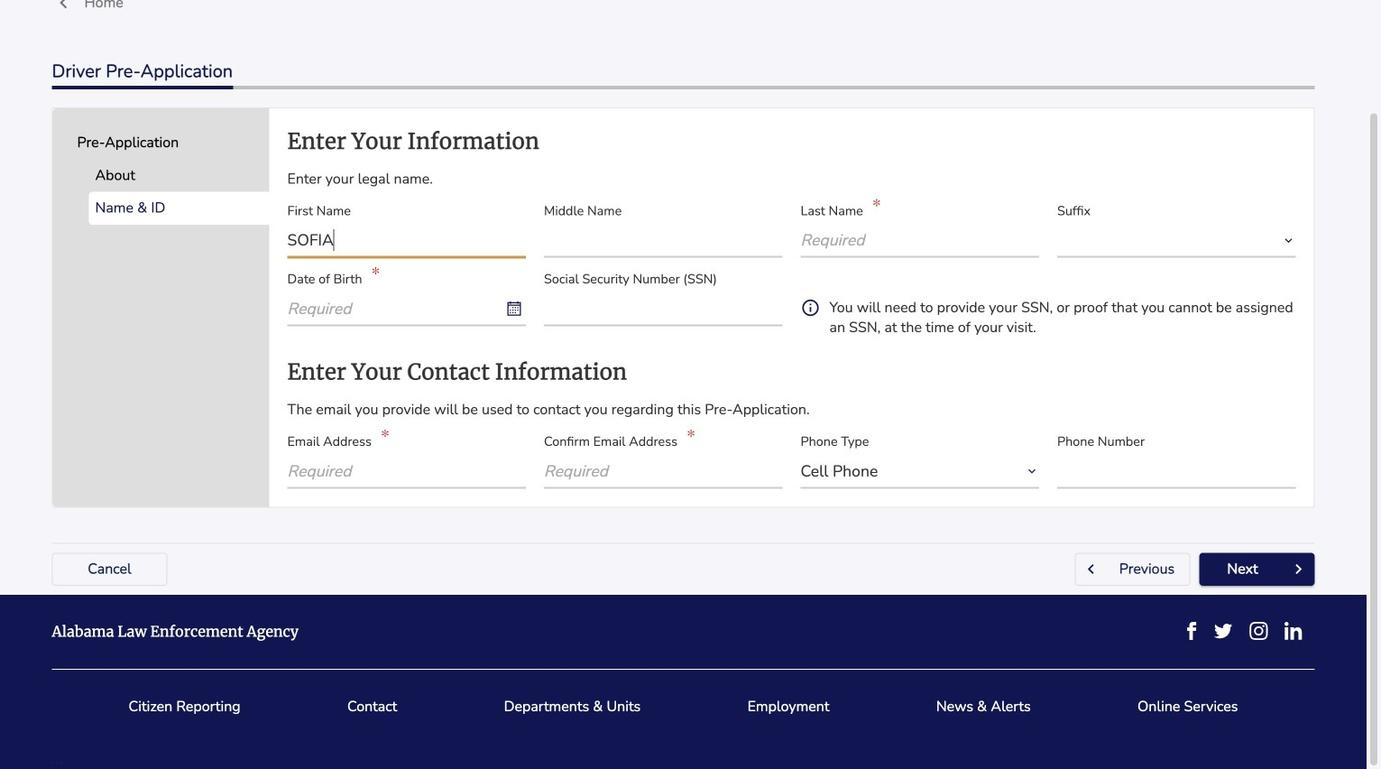 Task type: describe. For each thing, give the bounding box(es) containing it.
2 required email field from the left
[[544, 454, 783, 489]]

twitter link image
[[1214, 622, 1233, 640]]

facebook link image
[[1188, 622, 1198, 640]]

0 vertical spatial required    text field
[[801, 223, 1040, 258]]

required image
[[371, 261, 390, 280]]

linkedin link image
[[1285, 622, 1303, 640]]



Task type: locate. For each thing, give the bounding box(es) containing it.
None text field
[[544, 223, 783, 258], [1058, 454, 1297, 489], [544, 223, 783, 258], [1058, 454, 1297, 489]]

0 horizontal spatial required    text field
[[288, 291, 526, 326]]

1 vertical spatial required    text field
[[288, 291, 526, 326]]

1 horizontal spatial required    text field
[[801, 223, 1040, 258]]

Required email field
[[288, 454, 526, 489], [544, 454, 783, 489]]

1 horizontal spatial required email field
[[544, 454, 783, 489]]

1 required email field from the left
[[288, 454, 526, 489]]

0 horizontal spatial required email field
[[288, 454, 526, 489]]

Required    text field
[[801, 223, 1040, 258], [288, 291, 526, 326]]

name & id image
[[245, 192, 270, 225]]

instagram link image
[[1250, 622, 1269, 640]]

None text field
[[288, 223, 526, 258], [544, 291, 783, 326], [288, 223, 526, 258], [544, 291, 783, 326]]



